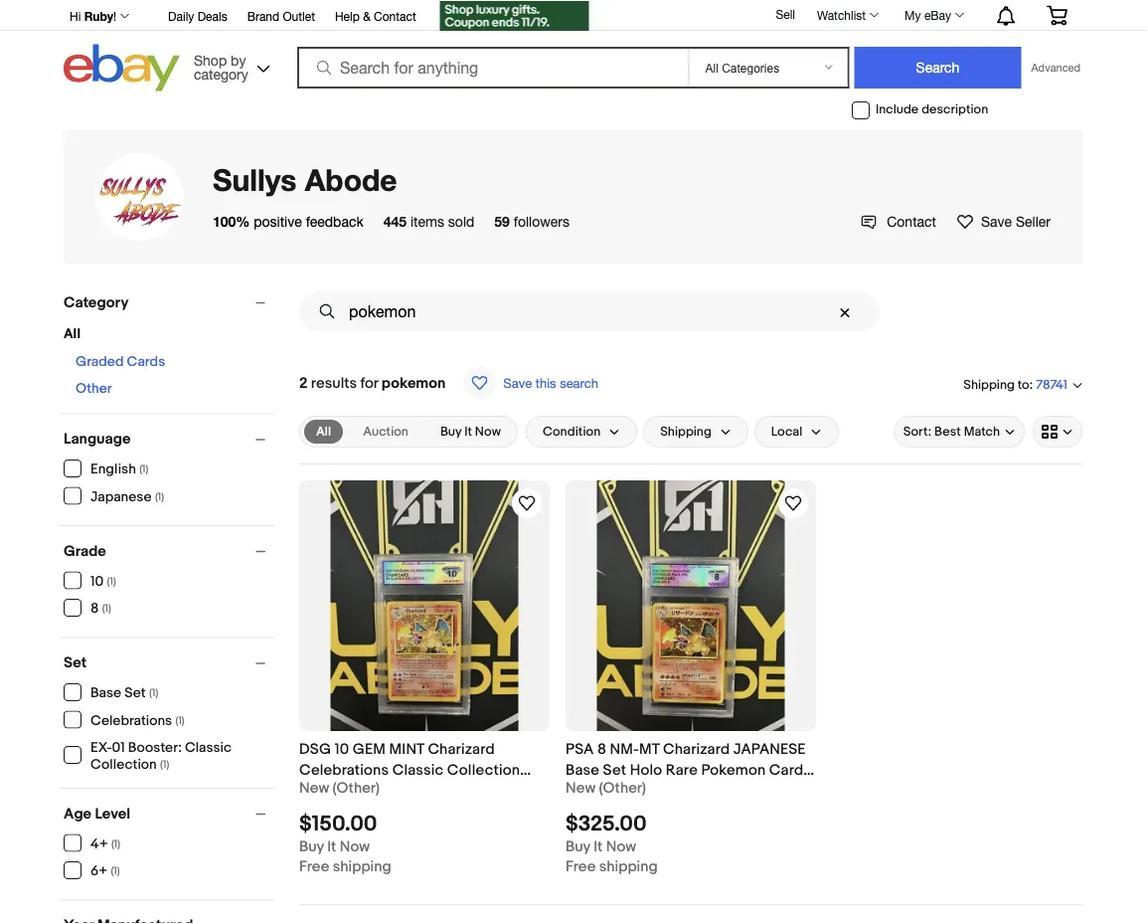 Task type: locate. For each thing, give the bounding box(es) containing it.
now
[[475, 424, 501, 439], [340, 838, 370, 856], [606, 838, 637, 856]]

0 vertical spatial classic
[[185, 739, 232, 756]]

card left 6
[[770, 761, 804, 779]]

$150.00
[[299, 811, 377, 837]]

buy it now link
[[429, 420, 513, 444]]

ab1
[[566, 782, 591, 800]]

8 right psa
[[598, 741, 607, 758]]

classic inside ex-01 booster: classic collection
[[185, 739, 232, 756]]

sullys
[[213, 162, 297, 197]]

4/102
[[405, 782, 445, 800]]

it
[[465, 424, 472, 439], [327, 838, 337, 856], [594, 838, 603, 856]]

celebrations
[[91, 712, 172, 729], [299, 761, 389, 779]]

(1) inside the 6+ (1)
[[111, 865, 120, 878]]

1 vertical spatial classic
[[393, 761, 444, 779]]

listing options selector. gallery view selected. image
[[1042, 424, 1074, 440]]

1 horizontal spatial now
[[475, 424, 501, 439]]

charizard right mint
[[428, 741, 495, 758]]

save
[[982, 213, 1013, 229], [504, 375, 532, 390]]

2 new from the left
[[566, 779, 596, 797]]

1 vertical spatial shipping
[[661, 424, 712, 439]]

collection inside ex-01 booster: classic collection
[[91, 756, 157, 773]]

1 vertical spatial save
[[504, 375, 532, 390]]

shipping for shipping
[[661, 424, 712, 439]]

0 horizontal spatial shipping
[[333, 858, 392, 875]]

card left 4/102
[[367, 782, 402, 800]]

8 inside psa 8 nm-mt charizard japanese base set holo rare pokemon card 6 ab1
[[598, 741, 607, 758]]

0 horizontal spatial new (other)
[[299, 779, 380, 797]]

psa 8 nm-mt charizard japanese base set holo rare pokemon card 6 ab1 link
[[566, 739, 817, 800]]

1 horizontal spatial card
[[770, 761, 804, 779]]

(1) for japanese
[[155, 490, 164, 503]]

shipping down $325.00
[[600, 858, 658, 875]]

8
[[91, 600, 99, 617], [598, 741, 607, 758]]

daily deals link
[[168, 6, 227, 28]]

1 vertical spatial card
[[367, 782, 402, 800]]

1 vertical spatial pokemon
[[299, 782, 364, 800]]

help & contact link
[[335, 6, 416, 28]]

for
[[360, 374, 378, 392]]

1 charizard from the left
[[428, 741, 495, 758]]

0 horizontal spatial celebrations
[[91, 712, 172, 729]]

10 right "dsg"
[[335, 741, 349, 758]]

10 up 8 (1)
[[91, 573, 104, 590]]

1 vertical spatial celebrations
[[299, 761, 389, 779]]

pokemon up $150.00 at the bottom left of page
[[299, 782, 364, 800]]

0 vertical spatial base
[[91, 685, 121, 702]]

collection inside "dsg 10 gem mint charizard celebrations classic collection pokemon card 4/102"
[[447, 761, 520, 779]]

1 horizontal spatial (other)
[[599, 779, 647, 797]]

shipping to : 78741
[[964, 377, 1068, 393]]

classic
[[185, 739, 232, 756], [393, 761, 444, 779]]

0 vertical spatial set
[[64, 654, 87, 672]]

charizard inside psa 8 nm-mt charizard japanese base set holo rare pokemon card 6 ab1
[[664, 741, 730, 758]]

card
[[770, 761, 804, 779], [367, 782, 402, 800]]

charizard for $150.00
[[428, 741, 495, 758]]

6+
[[91, 863, 108, 880]]

shipping for $150.00
[[333, 858, 392, 875]]

dsg 10 gem mint charizard celebrations classic collection pokemon card 4/102 image
[[331, 480, 519, 731]]

pokemon inside psa 8 nm-mt charizard japanese base set holo rare pokemon card 6 ab1
[[702, 761, 766, 779]]

cards
[[127, 354, 165, 371]]

1 horizontal spatial shipping
[[600, 858, 658, 875]]

Search all 12 items field
[[299, 291, 880, 331]]

condition button
[[526, 416, 638, 448]]

abode
[[305, 162, 397, 197]]

1 vertical spatial all
[[316, 424, 331, 439]]

new down "dsg"
[[299, 779, 329, 797]]

0 horizontal spatial contact
[[374, 9, 416, 23]]

1 horizontal spatial new (other)
[[566, 779, 647, 797]]

seller
[[1017, 213, 1051, 229]]

new (other) up $150.00 at the bottom left of page
[[299, 779, 380, 797]]

help
[[335, 9, 360, 23]]

0 horizontal spatial free
[[299, 858, 330, 875]]

free down $150.00 at the bottom left of page
[[299, 858, 330, 875]]

auction
[[363, 424, 409, 439]]

now inside '$325.00 buy it now free shipping'
[[606, 838, 637, 856]]

brand outlet link
[[247, 6, 315, 28]]

base up "celebrations (1)"
[[91, 685, 121, 702]]

shipping inside $150.00 buy it now free shipping
[[333, 858, 392, 875]]

0 horizontal spatial pokemon
[[299, 782, 364, 800]]

1 horizontal spatial celebrations
[[299, 761, 389, 779]]

1 vertical spatial base
[[566, 761, 600, 779]]

2 vertical spatial set
[[603, 761, 627, 779]]

1 new from the left
[[299, 779, 329, 797]]

2 horizontal spatial now
[[606, 838, 637, 856]]

base
[[91, 685, 121, 702], [566, 761, 600, 779]]

contact right '&'
[[374, 9, 416, 23]]

buy down $150.00 at the bottom left of page
[[299, 838, 324, 856]]

1 horizontal spatial collection
[[447, 761, 520, 779]]

1 horizontal spatial new
[[566, 779, 596, 797]]

(1) inside japanese (1)
[[155, 490, 164, 503]]

0 horizontal spatial collection
[[91, 756, 157, 773]]

it inside '$325.00 buy it now free shipping'
[[594, 838, 603, 856]]

10 (1)
[[91, 573, 116, 590]]

ex-
[[91, 739, 112, 756]]

base down psa
[[566, 761, 600, 779]]

collection
[[91, 756, 157, 773], [447, 761, 520, 779]]

None submit
[[855, 47, 1022, 89]]

(1) inside 10 (1)
[[107, 575, 116, 588]]

all for all
[[316, 424, 331, 439]]

new (other) for $150.00
[[299, 779, 380, 797]]

sold
[[448, 213, 475, 229]]

contact link
[[862, 213, 937, 230]]

auction link
[[351, 420, 421, 444]]

shipping down $150.00 at the bottom left of page
[[333, 858, 392, 875]]

(other) for $150.00
[[333, 779, 380, 797]]

all up graded
[[64, 326, 81, 343]]

search
[[560, 375, 599, 390]]

shipping
[[333, 858, 392, 875], [600, 858, 658, 875]]

(1) right english
[[139, 463, 149, 476]]

(1) down 10 (1)
[[102, 602, 111, 615]]

1 vertical spatial set
[[125, 685, 146, 702]]

1 horizontal spatial pokemon
[[702, 761, 766, 779]]

10 inside "dsg 10 gem mint charizard celebrations classic collection pokemon card 4/102"
[[335, 741, 349, 758]]

(other) down nm-
[[599, 779, 647, 797]]

now down save this search button
[[475, 424, 501, 439]]

charizard inside "dsg 10 gem mint charizard celebrations classic collection pokemon card 4/102"
[[428, 741, 495, 758]]

all
[[64, 326, 81, 343], [316, 424, 331, 439]]

charizard up "rare"
[[664, 741, 730, 758]]

all down results
[[316, 424, 331, 439]]

dsg 10 gem mint charizard celebrations classic collection pokemon card 4/102 heading
[[299, 741, 531, 800]]

2 horizontal spatial set
[[603, 761, 627, 779]]

1 horizontal spatial base
[[566, 761, 600, 779]]

card inside psa 8 nm-mt charizard japanese base set holo rare pokemon card 6 ab1
[[770, 761, 804, 779]]

now down $150.00 at the bottom left of page
[[340, 838, 370, 856]]

(1) right the 4+
[[111, 838, 121, 850]]

(other)
[[333, 779, 380, 797], [599, 779, 647, 797]]

(1) right japanese
[[155, 490, 164, 503]]

0 horizontal spatial charizard
[[428, 741, 495, 758]]

buy inside $150.00 buy it now free shipping
[[299, 838, 324, 856]]

it for $150.00
[[327, 838, 337, 856]]

2 horizontal spatial buy
[[566, 838, 591, 856]]

watch psa 8 nm-mt charizard japanese base set holo rare pokemon card 6 ab1 image
[[782, 491, 806, 515]]

it inside $150.00 buy it now free shipping
[[327, 838, 337, 856]]

new down psa
[[566, 779, 596, 797]]

2 horizontal spatial it
[[594, 838, 603, 856]]

save left seller
[[982, 213, 1013, 229]]

graded cards link
[[76, 354, 165, 371]]

pokemon down japanese
[[702, 761, 766, 779]]

(1) inside "celebrations (1)"
[[176, 714, 185, 727]]

sullys abode link
[[213, 162, 397, 197]]

(1) inside 8 (1)
[[102, 602, 111, 615]]

advanced
[[1032, 61, 1081, 74]]

1 horizontal spatial all
[[316, 424, 331, 439]]

0 horizontal spatial 8
[[91, 600, 99, 617]]

2 shipping from the left
[[600, 858, 658, 875]]

buy down pokemon
[[441, 424, 462, 439]]

all inside 'main content'
[[316, 424, 331, 439]]

sell link
[[767, 7, 805, 21]]

2 (other) from the left
[[599, 779, 647, 797]]

now inside $150.00 buy it now free shipping
[[340, 838, 370, 856]]

contact
[[374, 9, 416, 23], [887, 213, 937, 229]]

save seller
[[982, 213, 1051, 229]]

set inside psa 8 nm-mt charizard japanese base set holo rare pokemon card 6 ab1
[[603, 761, 627, 779]]

59
[[495, 213, 510, 229]]

free inside '$325.00 buy it now free shipping'
[[566, 858, 596, 875]]

1 vertical spatial 10
[[335, 741, 349, 758]]

holo
[[630, 761, 663, 779]]

1 (other) from the left
[[333, 779, 380, 797]]

brand outlet
[[247, 9, 315, 23]]

celebrations down gem
[[299, 761, 389, 779]]

now down $325.00
[[606, 838, 637, 856]]

dsg
[[299, 741, 331, 758]]

main content containing $150.00
[[291, 283, 1091, 923]]

0 horizontal spatial shipping
[[661, 424, 712, 439]]

shipping inside shipping to : 78741
[[964, 377, 1015, 392]]

0 vertical spatial all
[[64, 326, 81, 343]]

rare
[[666, 761, 698, 779]]

(other) up $150.00 at the bottom left of page
[[333, 779, 380, 797]]

shipping
[[964, 377, 1015, 392], [661, 424, 712, 439]]

save for save seller
[[982, 213, 1013, 229]]

0 horizontal spatial all
[[64, 326, 81, 343]]

6+ (1)
[[91, 863, 120, 880]]

1 vertical spatial 8
[[598, 741, 607, 758]]

1 horizontal spatial free
[[566, 858, 596, 875]]

2 new (other) from the left
[[566, 779, 647, 797]]

set button
[[64, 654, 275, 672]]

1 horizontal spatial classic
[[393, 761, 444, 779]]

0 vertical spatial card
[[770, 761, 804, 779]]

main content
[[291, 283, 1091, 923]]

0 horizontal spatial set
[[64, 654, 87, 672]]

english
[[91, 461, 136, 478]]

description
[[922, 102, 989, 118]]

classic up 4/102
[[393, 761, 444, 779]]

pokemon
[[382, 374, 446, 392]]

shipping inside '$325.00 buy it now free shipping'
[[600, 858, 658, 875]]

1 horizontal spatial set
[[125, 685, 146, 702]]

0 vertical spatial save
[[982, 213, 1013, 229]]

1 horizontal spatial save
[[982, 213, 1013, 229]]

your shopping cart image
[[1046, 5, 1069, 25]]

0 horizontal spatial classic
[[185, 739, 232, 756]]

my ebay
[[905, 8, 952, 22]]

buy
[[441, 424, 462, 439], [299, 838, 324, 856], [566, 838, 591, 856]]

0 horizontal spatial base
[[91, 685, 121, 702]]

8 down 10 (1)
[[91, 600, 99, 617]]

(1) up "celebrations (1)"
[[149, 687, 158, 700]]

it down $325.00
[[594, 838, 603, 856]]

save inside button
[[504, 375, 532, 390]]

it down save this search button
[[465, 424, 472, 439]]

(1)
[[139, 463, 149, 476], [155, 490, 164, 503], [107, 575, 116, 588], [102, 602, 111, 615], [149, 687, 158, 700], [176, 714, 185, 727], [158, 758, 169, 771], [111, 838, 121, 850], [111, 865, 120, 878]]

contact left save seller button
[[887, 213, 937, 229]]

shipping button
[[644, 416, 749, 448]]

0 horizontal spatial (other)
[[333, 779, 380, 797]]

buy for $150.00
[[299, 838, 324, 856]]

all inside all graded cards other
[[64, 326, 81, 343]]

2 charizard from the left
[[664, 741, 730, 758]]

new (other) up $325.00
[[566, 779, 647, 797]]

best
[[935, 424, 962, 439]]

0 horizontal spatial now
[[340, 838, 370, 856]]

445
[[384, 213, 407, 229]]

1 horizontal spatial 8
[[598, 741, 607, 758]]

0 horizontal spatial buy
[[299, 838, 324, 856]]

0 horizontal spatial new
[[299, 779, 329, 797]]

account navigation
[[59, 0, 1083, 33]]

save inside button
[[982, 213, 1013, 229]]

buy down $325.00
[[566, 838, 591, 856]]

0 horizontal spatial card
[[367, 782, 402, 800]]

1 horizontal spatial buy
[[441, 424, 462, 439]]

2 free from the left
[[566, 858, 596, 875]]

outlet
[[283, 9, 315, 23]]

(1) inside "4+ (1)"
[[111, 838, 121, 850]]

set
[[64, 654, 87, 672], [125, 685, 146, 702], [603, 761, 627, 779]]

(1) up 8 (1)
[[107, 575, 116, 588]]

save left this
[[504, 375, 532, 390]]

help & contact
[[335, 9, 416, 23]]

$325.00 buy it now free shipping
[[566, 811, 658, 875]]

0 vertical spatial contact
[[374, 9, 416, 23]]

1 horizontal spatial it
[[465, 424, 472, 439]]

1 horizontal spatial charizard
[[664, 741, 730, 758]]

1 horizontal spatial shipping
[[964, 377, 1015, 392]]

advanced link
[[1022, 48, 1081, 88]]

free inside $150.00 buy it now free shipping
[[299, 858, 330, 875]]

8 (1)
[[91, 600, 111, 617]]

0 vertical spatial shipping
[[964, 377, 1015, 392]]

sell
[[776, 7, 796, 21]]

0 horizontal spatial save
[[504, 375, 532, 390]]

free for $150.00
[[299, 858, 330, 875]]

to
[[1018, 377, 1030, 392]]

free down $325.00
[[566, 858, 596, 875]]

0 horizontal spatial 10
[[91, 573, 104, 590]]

0 vertical spatial celebrations
[[91, 712, 172, 729]]

1 new (other) from the left
[[299, 779, 380, 797]]

(1) for 10
[[107, 575, 116, 588]]

1 horizontal spatial 10
[[335, 741, 349, 758]]

new for $325.00
[[566, 779, 596, 797]]

78741
[[1037, 377, 1068, 393]]

shop by category banner
[[59, 0, 1083, 96]]

1 vertical spatial contact
[[887, 213, 937, 229]]

celebrations down base set (1) at the bottom
[[91, 712, 172, 729]]

(1) inside english (1)
[[139, 463, 149, 476]]

(1) for celebrations
[[176, 714, 185, 727]]

1 horizontal spatial contact
[[887, 213, 937, 229]]

it down $150.00 at the bottom left of page
[[327, 838, 337, 856]]

classic right "booster:"
[[185, 739, 232, 756]]

1 free from the left
[[299, 858, 330, 875]]

&
[[363, 9, 371, 23]]

(1) up "booster:"
[[176, 714, 185, 727]]

new
[[299, 779, 329, 797], [566, 779, 596, 797]]

buy inside '$325.00 buy it now free shipping'
[[566, 838, 591, 856]]

watch dsg 10 gem mint charizard celebrations classic collection pokemon card 4/102 image
[[515, 491, 539, 515]]

(1) right 6+
[[111, 865, 120, 878]]

0 horizontal spatial it
[[327, 838, 337, 856]]

new (other)
[[299, 779, 380, 797], [566, 779, 647, 797]]

shipping inside dropdown button
[[661, 424, 712, 439]]

0 vertical spatial pokemon
[[702, 761, 766, 779]]

1 shipping from the left
[[333, 858, 392, 875]]



Task type: vqa. For each thing, say whether or not it's contained in the screenshot.
Faux within the nwt $400 via spiga double breasted fit & flare coat faux fur collar size 6 black new $109.99
no



Task type: describe. For each thing, give the bounding box(es) containing it.
2 results for pokemon
[[299, 374, 446, 392]]

level
[[95, 805, 130, 823]]

base inside psa 8 nm-mt charizard japanese base set holo rare pokemon card 6 ab1
[[566, 761, 600, 779]]

$325.00
[[566, 811, 647, 837]]

items
[[411, 213, 445, 229]]

results
[[311, 374, 357, 392]]

new for $150.00
[[299, 779, 329, 797]]

language
[[64, 430, 131, 448]]

!
[[113, 9, 116, 23]]

01
[[112, 739, 125, 756]]

local
[[772, 424, 803, 439]]

100%
[[213, 213, 250, 229]]

include
[[876, 102, 919, 118]]

category button
[[64, 293, 275, 311]]

free for $325.00
[[566, 858, 596, 875]]

(1) for 8
[[102, 602, 111, 615]]

buy it now
[[441, 424, 501, 439]]

followers
[[514, 213, 570, 229]]

4+ (1)
[[91, 836, 121, 852]]

it for $325.00
[[594, 838, 603, 856]]

(1) down "booster:"
[[158, 758, 169, 771]]

age level button
[[64, 805, 275, 823]]

hi
[[70, 9, 81, 23]]

card inside "dsg 10 gem mint charizard celebrations classic collection pokemon card 4/102"
[[367, 782, 402, 800]]

0 vertical spatial 10
[[91, 573, 104, 590]]

match
[[964, 424, 1001, 439]]

local button
[[755, 416, 840, 448]]

all link
[[304, 420, 343, 444]]

my
[[905, 8, 922, 22]]

sort: best match button
[[895, 416, 1026, 448]]

hi ruby !
[[70, 9, 116, 23]]

classic inside "dsg 10 gem mint charizard celebrations classic collection pokemon card 4/102"
[[393, 761, 444, 779]]

daily deals
[[168, 9, 227, 23]]

category
[[194, 66, 248, 82]]

sort: best match
[[904, 424, 1001, 439]]

deals
[[198, 9, 227, 23]]

daily
[[168, 9, 194, 23]]

feedback
[[306, 213, 364, 229]]

59 followers
[[495, 213, 570, 229]]

(1) for 6+
[[111, 865, 120, 878]]

all graded cards other
[[64, 326, 165, 397]]

charizard for $325.00
[[664, 741, 730, 758]]

nm-
[[610, 741, 640, 758]]

ruby
[[84, 9, 113, 23]]

now for $150.00
[[340, 838, 370, 856]]

gem
[[353, 741, 386, 758]]

other link
[[76, 380, 112, 397]]

celebrations inside "dsg 10 gem mint charizard celebrations classic collection pokemon card 4/102"
[[299, 761, 389, 779]]

shop
[[194, 52, 227, 68]]

psa
[[566, 741, 594, 758]]

positive
[[254, 213, 302, 229]]

save this search
[[504, 375, 599, 390]]

pokemon inside "dsg 10 gem mint charizard celebrations classic collection pokemon card 4/102"
[[299, 782, 364, 800]]

shipping for shipping to : 78741
[[964, 377, 1015, 392]]

english (1)
[[91, 461, 149, 478]]

watchlist
[[818, 8, 866, 22]]

my ebay link
[[894, 3, 974, 27]]

mint
[[390, 741, 425, 758]]

japanese
[[91, 488, 152, 505]]

sullys abode
[[213, 162, 397, 197]]

none submit inside 'shop by category' banner
[[855, 47, 1022, 89]]

All selected text field
[[316, 423, 331, 441]]

base set (1)
[[91, 685, 158, 702]]

japanese (1)
[[91, 488, 164, 505]]

save seller button
[[957, 211, 1051, 232]]

(other) for $325.00
[[599, 779, 647, 797]]

watchlist link
[[807, 3, 888, 27]]

sort:
[[904, 424, 932, 439]]

include description
[[876, 102, 989, 118]]

psa 8 nm-mt charizard japanese base set holo rare pokemon card 6 ab1
[[566, 741, 816, 800]]

shipping for $325.00
[[600, 858, 658, 875]]

save for save this search
[[504, 375, 532, 390]]

psa 8 nm-mt charizard japanese base set holo rare pokemon card 6 ab1 heading
[[566, 741, 816, 800]]

condition
[[543, 424, 601, 439]]

graded
[[76, 354, 124, 371]]

age level
[[64, 805, 130, 823]]

booster:
[[128, 739, 182, 756]]

contact inside account navigation
[[374, 9, 416, 23]]

new (other) for $325.00
[[566, 779, 647, 797]]

shop by category
[[194, 52, 248, 82]]

(1) for english
[[139, 463, 149, 476]]

mt
[[640, 741, 660, 758]]

save this search button
[[458, 366, 605, 400]]

dsg 10 gem mint charizard celebrations classic collection pokemon card 4/102 link
[[299, 739, 550, 800]]

sullys abode image
[[95, 153, 183, 241]]

(1) inside base set (1)
[[149, 687, 158, 700]]

$150.00 buy it now free shipping
[[299, 811, 392, 875]]

buy for $325.00
[[566, 838, 591, 856]]

this
[[536, 375, 557, 390]]

category
[[64, 293, 129, 311]]

other
[[76, 380, 112, 397]]

brand
[[247, 9, 280, 23]]

grade
[[64, 542, 106, 560]]

all for all graded cards other
[[64, 326, 81, 343]]

japanese
[[734, 741, 806, 758]]

dsg 10 gem mint charizard celebrations classic collection pokemon card 4/102
[[299, 741, 520, 800]]

2
[[299, 374, 308, 392]]

(1) for 4+
[[111, 838, 121, 850]]

psa 8 nm-mt charizard japanese base set holo rare pokemon card 6 ab1 image
[[597, 480, 785, 731]]

0 vertical spatial 8
[[91, 600, 99, 617]]

100% positive feedback
[[213, 213, 364, 229]]

Search for anything text field
[[300, 49, 685, 87]]

by
[[231, 52, 246, 68]]

ebay
[[925, 8, 952, 22]]

6
[[808, 761, 816, 779]]

get the coupon image
[[440, 1, 590, 31]]

now for $325.00
[[606, 838, 637, 856]]



